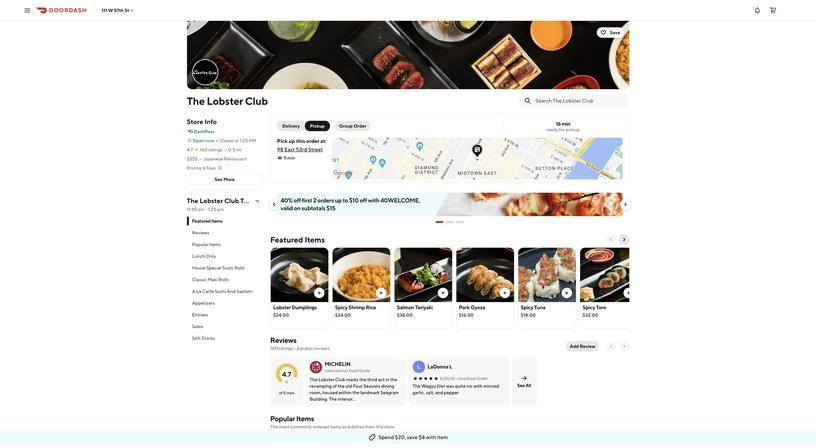 Task type: locate. For each thing, give the bounding box(es) containing it.
1 vertical spatial the
[[187, 197, 198, 205]]

soft drinks
[[192, 336, 215, 341]]

2 horizontal spatial add item to cart image
[[626, 291, 631, 296]]

0 horizontal spatial $24.00
[[273, 313, 289, 318]]

spend $20, save $4 with item
[[379, 435, 448, 441]]

1:25 right -
[[208, 207, 216, 212]]

house special sushi rolls
[[192, 265, 245, 271]]

l left ladonna
[[417, 364, 420, 370]]

1 vertical spatial 160
[[270, 346, 278, 351]]

1 horizontal spatial off
[[360, 197, 367, 204]]

0 horizontal spatial reviews
[[192, 230, 209, 236]]

see for see more
[[215, 177, 222, 182]]

1 horizontal spatial order
[[477, 376, 488, 381]]

$20,
[[395, 435, 406, 441]]

0 horizontal spatial l
[[417, 364, 420, 370]]

items up only
[[209, 242, 221, 247]]

1:25 right at
[[240, 138, 248, 143]]

1 vertical spatial featured items
[[270, 235, 325, 244]]

0 vertical spatial with
[[368, 197, 379, 204]]

1 horizontal spatial add item to cart image
[[564, 291, 569, 296]]

lobster dumplings image
[[271, 248, 328, 302]]

street
[[308, 147, 323, 153]]

1 horizontal spatial with
[[426, 435, 436, 441]]

40% off first 2 orders up to $10 off with 40welcome, valid on subtotals $15
[[281, 197, 420, 212]]

1 horizontal spatial min
[[562, 121, 570, 127]]

2 left the public
[[297, 346, 299, 351]]

review
[[580, 344, 595, 349]]

pork
[[459, 305, 470, 311]]

$$$$
[[187, 156, 198, 162]]

order right 'doordash' on the right of page
[[477, 376, 488, 381]]

4.7
[[187, 147, 193, 152], [282, 371, 291, 378]]

from
[[365, 424, 375, 430]]

lunch
[[192, 254, 205, 259]]

most
[[279, 424, 289, 430]]

$24.00 inside lobster dumplings $24.00
[[273, 313, 289, 318]]

1 horizontal spatial popular
[[270, 415, 295, 423]]

popular up lunch
[[192, 242, 208, 247]]

add item to cart image for dumplings
[[316, 291, 322, 296]]

0 horizontal spatial this
[[296, 138, 305, 144]]

min right 9
[[287, 155, 295, 161]]

-
[[205, 207, 207, 212]]

house special sushi rolls button
[[187, 262, 262, 274]]

pricing & fees button
[[187, 165, 222, 171]]

0 horizontal spatial 1:25
[[208, 207, 216, 212]]

see left more
[[215, 177, 222, 182]]

2 off from the left
[[360, 197, 367, 204]]

pork gyoza image
[[456, 248, 514, 302]]

0 horizontal spatial popular
[[192, 242, 208, 247]]

1 horizontal spatial ratings
[[279, 346, 293, 351]]

1 vertical spatial reviews
[[270, 336, 297, 345]]

a la carte sushi and sashimi button
[[187, 286, 262, 297]]

salmon teriyaki $38.00
[[397, 305, 433, 318]]

spicy tuna image
[[518, 248, 576, 302]]

items inside button
[[209, 242, 221, 247]]

ratings down reviews link
[[279, 346, 293, 351]]

1 vertical spatial rolls
[[219, 277, 229, 282]]

add item to cart image
[[378, 291, 384, 296], [564, 291, 569, 296], [626, 291, 631, 296]]

this inside popular items the most commonly ordered items and dishes from this store
[[376, 424, 383, 430]]

0 vertical spatial this
[[296, 138, 305, 144]]

0 vertical spatial 1:25
[[240, 138, 248, 143]]

1 vertical spatial ratings
[[279, 346, 293, 351]]

min for 9
[[287, 155, 295, 161]]

3 add item to cart image from the left
[[626, 291, 631, 296]]

min right the 16
[[562, 121, 570, 127]]

• right 8/20/22
[[456, 376, 457, 381]]

2 horizontal spatial spicy
[[583, 305, 595, 311]]

0 vertical spatial min
[[562, 121, 570, 127]]

3 spicy from the left
[[583, 305, 595, 311]]

to-
[[240, 197, 250, 205]]

lobster dumplings $24.00
[[273, 305, 317, 318]]

0 vertical spatial club
[[245, 95, 268, 107]]

2 add item to cart image from the left
[[564, 291, 569, 296]]

0 horizontal spatial min
[[287, 155, 295, 161]]

with right the '$10'
[[368, 197, 379, 204]]

spicy toro $32.00
[[583, 305, 606, 318]]

3 add item to cart image from the left
[[502, 291, 507, 296]]

1 horizontal spatial 4.7
[[282, 371, 291, 378]]

the up store
[[187, 95, 205, 107]]

0 horizontal spatial off
[[294, 197, 301, 204]]

0 vertical spatial ratings
[[208, 147, 222, 152]]

this right from
[[376, 424, 383, 430]]

• left the public
[[294, 346, 296, 351]]

up up east
[[289, 138, 295, 144]]

spicy inside the spicy tuna $18.00
[[521, 305, 533, 311]]

la
[[196, 289, 201, 294]]

4.7 up $$$$
[[187, 147, 193, 152]]

1 horizontal spatial rolls
[[234, 265, 245, 271]]

this inside "pick up this order at: 98 east 53rd street"
[[296, 138, 305, 144]]

gyoza
[[470, 305, 485, 311]]

off right the '$10'
[[360, 197, 367, 204]]

1 $24.00 from the left
[[273, 313, 289, 318]]

up
[[289, 138, 295, 144], [335, 197, 342, 204]]

special
[[206, 265, 221, 271]]

see left all
[[517, 383, 525, 388]]

1 vertical spatial min
[[287, 155, 295, 161]]

order
[[354, 123, 366, 129], [477, 376, 488, 381]]

pm
[[217, 207, 224, 212]]

0 vertical spatial next button of carousel image
[[623, 202, 628, 207]]

0 horizontal spatial spicy
[[335, 305, 348, 311]]

$24.00 down shrimp
[[335, 313, 351, 318]]

1 vertical spatial club
[[224, 197, 239, 205]]

with right $4
[[426, 435, 436, 441]]

popular items button
[[187, 239, 262, 251]]

0.5 mi
[[228, 147, 241, 152]]

1 add item to cart image from the left
[[378, 291, 384, 296]]

1 vertical spatial popular
[[270, 415, 295, 423]]

previous button of carousel image
[[272, 202, 277, 207], [608, 237, 614, 242]]

group order
[[339, 123, 366, 129]]

min for 16
[[562, 121, 570, 127]]

this up 98 east 53rd street link at the left of page
[[296, 138, 305, 144]]

lobster for the lobster club to-go
[[200, 197, 223, 205]]

0 horizontal spatial add item to cart image
[[378, 291, 384, 296]]

order right group
[[354, 123, 366, 129]]

items down subtotals
[[305, 235, 325, 244]]

see all
[[517, 383, 531, 388]]

lobster left dumplings
[[273, 305, 291, 311]]

• left 0.5
[[224, 147, 226, 152]]

soft drinks button
[[187, 333, 262, 344]]

1 vertical spatial featured
[[270, 235, 303, 244]]

0 horizontal spatial with
[[368, 197, 379, 204]]

spicy toro image
[[580, 248, 638, 302]]

mi
[[236, 147, 241, 152]]

spicy tuna $18.00
[[521, 305, 545, 318]]

reviews down lobster dumplings $24.00
[[270, 336, 297, 345]]

1 add item to cart image from the left
[[316, 291, 322, 296]]

to
[[343, 197, 348, 204]]

popular inside button
[[192, 242, 208, 247]]

tuna
[[534, 305, 545, 311]]

0 vertical spatial reviews
[[192, 230, 209, 236]]

2 right first
[[313, 197, 316, 204]]

at
[[235, 138, 239, 143]]

spicy up $32.00
[[583, 305, 595, 311]]

carte
[[202, 289, 214, 294]]

1 horizontal spatial club
[[245, 95, 268, 107]]

0 vertical spatial order
[[354, 123, 366, 129]]

40%
[[281, 197, 293, 204]]

1:25 for pm
[[240, 138, 248, 143]]

0 horizontal spatial previous button of carousel image
[[272, 202, 277, 207]]

0 vertical spatial up
[[289, 138, 295, 144]]

featured down am
[[192, 219, 210, 224]]

reviews inside button
[[192, 230, 209, 236]]

1 vertical spatial 1:25
[[208, 207, 216, 212]]

dishes
[[351, 424, 364, 430]]

spend
[[379, 435, 394, 441]]

0 vertical spatial 160
[[200, 147, 207, 152]]

spicy left shrimp
[[335, 305, 348, 311]]

lobster up -
[[200, 197, 223, 205]]

ratings up "$$$$ • japanese restaurant"
[[208, 147, 222, 152]]

popular
[[192, 242, 208, 247], [270, 415, 295, 423]]

lobster inside lobster dumplings $24.00
[[273, 305, 291, 311]]

•
[[216, 138, 218, 143], [224, 147, 226, 152], [200, 156, 201, 162], [294, 346, 296, 351], [456, 376, 457, 381]]

0 vertical spatial featured items
[[192, 219, 223, 224]]

st
[[125, 8, 129, 13]]

160 down reviews link
[[270, 346, 278, 351]]

98
[[277, 147, 283, 153]]

0 horizontal spatial see
[[215, 177, 222, 182]]

0 vertical spatial rolls
[[234, 265, 245, 271]]

2 vertical spatial the
[[270, 424, 278, 430]]

the
[[187, 95, 205, 107], [187, 197, 198, 205], [270, 424, 278, 430]]

pickup
[[566, 127, 580, 132]]

0 vertical spatial 2
[[313, 197, 316, 204]]

Item Search search field
[[535, 97, 624, 105]]

1 horizontal spatial featured
[[270, 235, 303, 244]]

and
[[342, 424, 350, 430]]

2 add item to cart image from the left
[[440, 291, 445, 296]]

1 vertical spatial this
[[376, 424, 383, 430]]

0 horizontal spatial add item to cart image
[[316, 291, 322, 296]]

1 vertical spatial lobster
[[200, 197, 223, 205]]

off up on
[[294, 197, 301, 204]]

reviews up popular items
[[192, 230, 209, 236]]

2 inside the reviews 160 ratings • 2 public reviews
[[297, 346, 299, 351]]

at:
[[320, 138, 327, 144]]

0 horizontal spatial 160
[[200, 147, 207, 152]]

maki
[[207, 277, 218, 282]]

0 horizontal spatial order
[[354, 123, 366, 129]]

l up 8/20/22
[[449, 364, 452, 370]]

1 spicy from the left
[[335, 305, 348, 311]]

reviews for reviews 160 ratings • 2 public reviews
[[270, 336, 297, 345]]

0 horizontal spatial featured items
[[192, 219, 223, 224]]

add item to cart image
[[316, 291, 322, 296], [440, 291, 445, 296], [502, 291, 507, 296]]

1 horizontal spatial spicy
[[521, 305, 533, 311]]

2 $24.00 from the left
[[335, 313, 351, 318]]

1 horizontal spatial 160
[[270, 346, 278, 351]]

$24.00 up reviews link
[[273, 313, 289, 318]]

160
[[200, 147, 207, 152], [270, 346, 278, 351]]

1 vertical spatial up
[[335, 197, 342, 204]]

sushi left and
[[215, 289, 226, 294]]

see inside button
[[215, 177, 222, 182]]

popular for popular items the most commonly ordered items and dishes from this store
[[270, 415, 295, 423]]

spicy inside "spicy toro $32.00"
[[583, 305, 595, 311]]

1 horizontal spatial this
[[376, 424, 383, 430]]

spicy for spicy shrimp rice
[[335, 305, 348, 311]]

items up commonly
[[296, 415, 314, 423]]

reviews
[[314, 346, 330, 351]]

1 off from the left
[[294, 197, 301, 204]]

featured items
[[192, 219, 223, 224], [270, 235, 325, 244]]

spicy shrimp rice $24.00
[[335, 305, 376, 318]]

rolls down lunch only button
[[234, 265, 245, 271]]

spicy inside 'spicy shrimp rice $24.00'
[[335, 305, 348, 311]]

w
[[108, 8, 113, 13]]

160 down open now
[[200, 147, 207, 152]]

2 horizontal spatial add item to cart image
[[502, 291, 507, 296]]

club
[[245, 95, 268, 107], [224, 197, 239, 205]]

111
[[102, 8, 107, 13]]

1 vertical spatial order
[[477, 376, 488, 381]]

40welcome,
[[380, 197, 420, 204]]

0 vertical spatial see
[[215, 177, 222, 182]]

ordered
[[313, 424, 329, 430]]

valid
[[281, 205, 293, 212]]

1 horizontal spatial up
[[335, 197, 342, 204]]

info
[[205, 118, 217, 125]]

powered by google image
[[333, 170, 353, 177]]

1 horizontal spatial reviews
[[270, 336, 297, 345]]

1 vertical spatial previous button of carousel image
[[608, 237, 614, 242]]

order inside button
[[354, 123, 366, 129]]

rolls right 'maki'
[[219, 277, 229, 282]]

1 horizontal spatial $24.00
[[335, 313, 351, 318]]

club for the lobster club to-go
[[224, 197, 239, 205]]

spicy
[[335, 305, 348, 311], [521, 305, 533, 311], [583, 305, 595, 311]]

2 vertical spatial lobster
[[273, 305, 291, 311]]

featured items down on
[[270, 235, 325, 244]]

0 horizontal spatial up
[[289, 138, 295, 144]]

popular inside popular items the most commonly ordered items and dishes from this store
[[270, 415, 295, 423]]

1 horizontal spatial 1:25
[[240, 138, 248, 143]]

spicy up $18.00
[[521, 305, 533, 311]]

0 vertical spatial featured
[[192, 219, 210, 224]]

1 horizontal spatial 2
[[313, 197, 316, 204]]

0 horizontal spatial 2
[[297, 346, 299, 351]]

&
[[202, 165, 205, 171]]

Pickup radio
[[305, 121, 330, 131]]

reviews inside the reviews 160 ratings • 2 public reviews
[[270, 336, 297, 345]]

featured down valid
[[270, 235, 303, 244]]

am
[[198, 207, 204, 212]]

4.7 up 'of 5 stars'
[[282, 371, 291, 378]]

featured items down -
[[192, 219, 223, 224]]

57th
[[114, 8, 124, 13]]

1 horizontal spatial add item to cart image
[[440, 291, 445, 296]]

see for see all
[[517, 383, 525, 388]]

featured inside heading
[[270, 235, 303, 244]]

sushi down lunch only button
[[222, 265, 233, 271]]

commonly
[[290, 424, 312, 430]]

the up the '11:45' on the top left of page
[[187, 197, 198, 205]]

1 vertical spatial 2
[[297, 346, 299, 351]]

the lobster club to-go
[[187, 197, 259, 205]]

2 spicy from the left
[[521, 305, 533, 311]]

lobster up info
[[207, 95, 243, 107]]

0 vertical spatial 4.7
[[187, 147, 193, 152]]

next button of carousel image
[[623, 202, 628, 207], [621, 237, 627, 242]]

0 vertical spatial lobster
[[207, 95, 243, 107]]

0 horizontal spatial club
[[224, 197, 239, 205]]

add item to cart image for teriyaki
[[440, 291, 445, 296]]

min inside 16 min ready for pickup
[[562, 121, 570, 127]]

0 vertical spatial previous button of carousel image
[[272, 202, 277, 207]]

up left to
[[335, 197, 342, 204]]

1 horizontal spatial see
[[517, 383, 525, 388]]

the left 'most'
[[270, 424, 278, 430]]

popular up 'most'
[[270, 415, 295, 423]]

$10
[[349, 197, 359, 204]]

the lobster club image
[[187, 21, 629, 89], [193, 60, 217, 85]]

1:25
[[240, 138, 248, 143], [208, 207, 216, 212]]

1 vertical spatial see
[[517, 383, 525, 388]]

0 vertical spatial the
[[187, 95, 205, 107]]

pm
[[249, 138, 256, 143]]

0 vertical spatial popular
[[192, 242, 208, 247]]



Task type: describe. For each thing, give the bounding box(es) containing it.
with inside the 40% off first 2 orders up to $10 off with 40welcome, valid on subtotals $15
[[368, 197, 379, 204]]

• inside the reviews 160 ratings • 2 public reviews
[[294, 346, 296, 351]]

reviews 160 ratings • 2 public reviews
[[270, 336, 330, 351]]

lunch only
[[192, 254, 216, 259]]

pick
[[277, 138, 288, 144]]

public
[[300, 346, 313, 351]]

ladonna
[[428, 364, 448, 370]]

popular items
[[192, 242, 221, 247]]

see more
[[215, 177, 235, 182]]

items down pm
[[211, 219, 223, 224]]

add item to cart image for spicy shrimp rice
[[378, 291, 384, 296]]

guide
[[359, 368, 370, 373]]

0.5
[[228, 147, 235, 152]]

• closes at 1:25 pm
[[216, 138, 256, 143]]

ladonna l
[[428, 364, 452, 370]]

lunch only button
[[187, 251, 262, 262]]

sashimi
[[237, 289, 253, 294]]

reviews button
[[187, 227, 262, 239]]

all
[[526, 383, 531, 388]]

delivery
[[282, 123, 300, 129]]

subtotals
[[302, 205, 325, 212]]

a
[[192, 289, 195, 294]]

spicy for spicy tuna
[[521, 305, 533, 311]]

add review
[[570, 344, 595, 349]]

up inside "pick up this order at: 98 east 53rd street"
[[289, 138, 295, 144]]

popular for popular items
[[192, 242, 208, 247]]

11:45
[[187, 207, 197, 212]]

items inside popular items the most commonly ordered items and dishes from this store
[[296, 415, 314, 423]]

16
[[556, 121, 561, 127]]

spicy shrimp rice image
[[332, 248, 390, 302]]

111 w 57th st button
[[102, 8, 134, 13]]

club for the lobster club
[[245, 95, 268, 107]]

0 horizontal spatial rolls
[[219, 277, 229, 282]]

international
[[325, 368, 348, 373]]

Delivery radio
[[277, 121, 309, 131]]

the inside popular items the most commonly ordered items and dishes from this store
[[270, 424, 278, 430]]

0 horizontal spatial ratings
[[208, 147, 222, 152]]

1 vertical spatial sushi
[[215, 289, 226, 294]]

pickup
[[310, 123, 325, 129]]

up inside the 40% off first 2 orders up to $10 off with 40welcome, valid on subtotals $15
[[335, 197, 342, 204]]

$32.00
[[583, 313, 598, 318]]

pricing
[[187, 165, 201, 171]]

go
[[250, 197, 259, 205]]

first
[[302, 197, 312, 204]]

map region
[[317, 106, 651, 189]]

select promotional banner element
[[435, 216, 464, 228]]

classic maki rolls button
[[187, 274, 262, 286]]

8/20/22
[[440, 376, 455, 381]]

see all link
[[512, 357, 537, 406]]

soft
[[192, 336, 201, 341]]

1 horizontal spatial l
[[449, 364, 452, 370]]

dumplings
[[292, 305, 317, 311]]

store
[[187, 118, 203, 125]]

add item to cart image for spicy tuna
[[564, 291, 569, 296]]

items
[[330, 424, 341, 430]]

of 5 stars
[[279, 391, 294, 395]]

1 horizontal spatial previous button of carousel image
[[608, 237, 614, 242]]

the for the lobster club to-go
[[187, 197, 198, 205]]

salmon teriyaki image
[[394, 248, 452, 302]]

appetizers
[[192, 301, 215, 306]]

notification bell image
[[753, 6, 761, 14]]

1 vertical spatial 4.7
[[282, 371, 291, 378]]

ratings inside the reviews 160 ratings • 2 public reviews
[[279, 346, 293, 351]]

1 horizontal spatial featured items
[[270, 235, 325, 244]]

next image
[[621, 344, 627, 349]]

spicy for spicy toro
[[583, 305, 595, 311]]

order
[[306, 138, 319, 144]]

save
[[610, 30, 620, 35]]

for
[[559, 127, 565, 132]]

open
[[193, 138, 205, 143]]

0 vertical spatial sushi
[[222, 265, 233, 271]]

0 items, open order cart image
[[769, 6, 777, 14]]

sides
[[192, 324, 203, 329]]

previous image
[[608, 344, 614, 349]]

open menu image
[[23, 6, 31, 14]]

group order button
[[335, 121, 370, 131]]

11:45 am - 1:25 pm
[[187, 207, 224, 212]]

1 vertical spatial next button of carousel image
[[621, 237, 627, 242]]

0 horizontal spatial featured
[[192, 219, 210, 224]]

ready
[[546, 127, 558, 132]]

and
[[227, 289, 236, 294]]

popular items the most commonly ordered items and dishes from this store
[[270, 415, 395, 430]]

$4
[[419, 435, 425, 441]]

of
[[279, 391, 283, 395]]

pick up this order at: 98 east 53rd street
[[277, 138, 327, 153]]

lobster for the lobster club
[[207, 95, 243, 107]]

entrees
[[192, 312, 208, 318]]

menus image
[[255, 198, 260, 204]]

160 inside the reviews 160 ratings • 2 public reviews
[[270, 346, 278, 351]]

1:25 for pm
[[208, 207, 216, 212]]

• right $$$$
[[200, 156, 201, 162]]

111 w 57th st
[[102, 8, 129, 13]]

appetizers button
[[187, 297, 262, 309]]

japanese
[[203, 156, 223, 162]]

• right now
[[216, 138, 218, 143]]

53rd
[[296, 147, 307, 153]]

• doordash order
[[456, 376, 488, 381]]

$18.00
[[521, 313, 536, 318]]

classic
[[192, 277, 207, 282]]

0 horizontal spatial 4.7
[[187, 147, 193, 152]]

98 east 53rd street link
[[277, 147, 323, 153]]

michelin international food guide
[[325, 361, 370, 373]]

add item to cart image for gyoza
[[502, 291, 507, 296]]

house
[[192, 265, 205, 271]]

2 inside the 40% off first 2 orders up to $10 off with 40welcome, valid on subtotals $15
[[313, 197, 316, 204]]

$24.00 inside 'spicy shrimp rice $24.00'
[[335, 313, 351, 318]]

the for the lobster club
[[187, 95, 205, 107]]

$$$$ • japanese restaurant
[[187, 156, 247, 162]]

save
[[407, 435, 418, 441]]

dashpass
[[194, 129, 214, 134]]

a la carte sushi and sashimi
[[192, 289, 253, 294]]

drinks
[[202, 336, 215, 341]]

1 vertical spatial with
[[426, 435, 436, 441]]

toro
[[596, 305, 606, 311]]

save button
[[597, 27, 624, 38]]

on
[[294, 205, 301, 212]]

order methods option group
[[277, 121, 330, 131]]

featured items heading
[[270, 235, 325, 245]]

add item to cart image for spicy toro
[[626, 291, 631, 296]]

items inside heading
[[305, 235, 325, 244]]

$38.00
[[397, 313, 413, 318]]

160 ratings •
[[200, 147, 226, 152]]

5
[[283, 391, 286, 395]]

orders
[[317, 197, 334, 204]]

item
[[437, 435, 448, 441]]

reviews for reviews
[[192, 230, 209, 236]]



Task type: vqa. For each thing, say whether or not it's contained in the screenshot.


